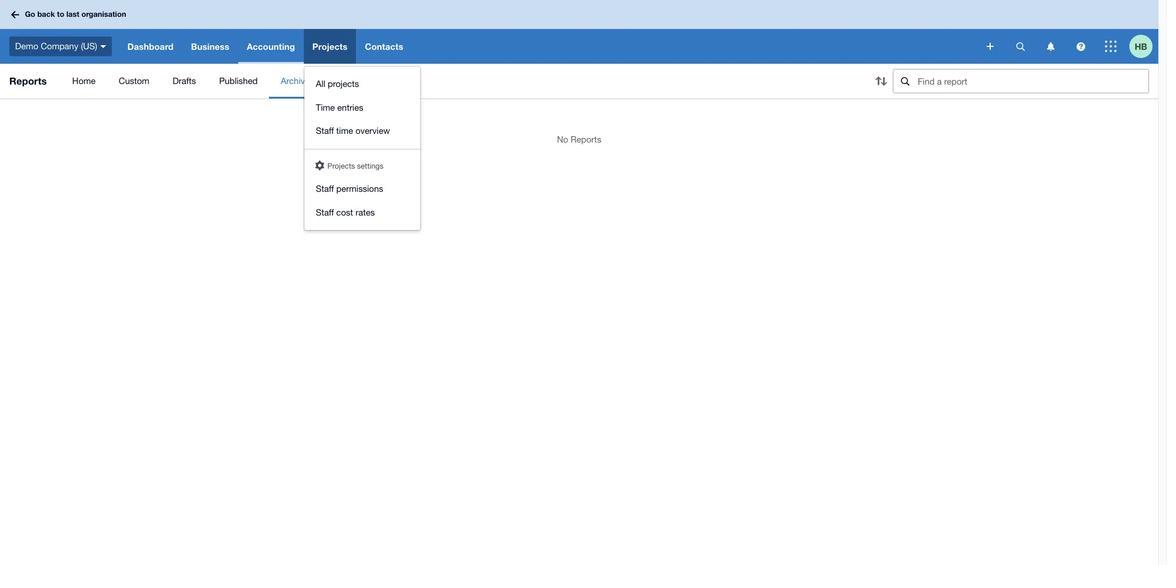 Task type: vqa. For each thing, say whether or not it's contained in the screenshot.
the 'Date'
no



Task type: locate. For each thing, give the bounding box(es) containing it.
1 horizontal spatial svg image
[[1047, 42, 1055, 51]]

menu containing home
[[61, 64, 861, 99]]

demo company (us)
[[15, 41, 97, 51]]

staff
[[316, 126, 334, 136], [316, 184, 334, 194], [316, 207, 334, 217]]

staff inside the staff time overview link
[[316, 126, 334, 136]]

projects for projects settings
[[328, 162, 355, 170]]

overview
[[356, 126, 390, 136]]

2 vertical spatial staff
[[316, 207, 334, 217]]

staff for staff permissions
[[316, 184, 334, 194]]

dashboard
[[127, 41, 174, 52]]

all
[[316, 79, 325, 89]]

staff left time
[[316, 126, 334, 136]]

time entries link
[[304, 96, 420, 119]]

2 staff from the top
[[316, 184, 334, 194]]

staff down header icon
[[316, 184, 334, 194]]

projects inside group
[[328, 162, 355, 170]]

1 vertical spatial reports
[[571, 135, 602, 144]]

svg image left hb
[[1105, 41, 1117, 52]]

svg image inside go back to last organisation link
[[11, 11, 19, 18]]

home link
[[61, 64, 107, 99]]

svg image
[[11, 11, 19, 18], [1105, 41, 1117, 52], [1047, 42, 1055, 51]]

navigation containing dashboard
[[119, 29, 979, 230]]

reports
[[9, 75, 47, 87], [571, 135, 602, 144]]

reports right no
[[571, 135, 602, 144]]

1 vertical spatial projects
[[328, 162, 355, 170]]

no
[[557, 135, 568, 144]]

1 staff from the top
[[316, 126, 334, 136]]

archived
[[281, 76, 315, 86]]

hb button
[[1130, 29, 1159, 64]]

svg image left go
[[11, 11, 19, 18]]

all projects link
[[304, 72, 420, 96]]

group containing all projects
[[304, 67, 420, 230]]

back
[[37, 9, 55, 19]]

0 horizontal spatial reports
[[9, 75, 47, 87]]

staff time overview link
[[304, 119, 420, 143]]

staff inside the 'staff cost rates' link
[[316, 207, 334, 217]]

svg image up find a report text box
[[1047, 42, 1055, 51]]

reports down demo
[[9, 75, 47, 87]]

projects
[[312, 41, 348, 52], [328, 162, 355, 170]]

list box
[[304, 67, 420, 230]]

banner
[[0, 0, 1159, 230]]

drafts link
[[161, 64, 208, 99]]

go
[[25, 9, 35, 19]]

custom
[[119, 76, 149, 86]]

svg image inside demo company (us) popup button
[[100, 45, 106, 48]]

navigation
[[119, 29, 979, 230]]

business
[[191, 41, 229, 52]]

sort reports image
[[870, 70, 893, 93]]

1 vertical spatial staff
[[316, 184, 334, 194]]

0 vertical spatial staff
[[316, 126, 334, 136]]

None field
[[893, 69, 1149, 93]]

accounting button
[[238, 29, 304, 64]]

published
[[219, 76, 258, 86]]

menu
[[61, 64, 861, 99]]

svg image
[[1016, 42, 1025, 51], [1077, 42, 1085, 51], [987, 43, 994, 50], [100, 45, 106, 48]]

(us)
[[81, 41, 97, 51]]

staff inside staff permissions link
[[316, 184, 334, 194]]

1 horizontal spatial reports
[[571, 135, 602, 144]]

0 horizontal spatial svg image
[[11, 11, 19, 18]]

entries
[[337, 102, 364, 112]]

header image
[[315, 160, 324, 170]]

rates
[[356, 207, 375, 217]]

projects right header icon
[[328, 162, 355, 170]]

projects inside dropdown button
[[312, 41, 348, 52]]

list box containing all projects
[[304, 67, 420, 230]]

Find a report text field
[[917, 70, 1149, 93]]

staff left "cost"
[[316, 207, 334, 217]]

contacts button
[[356, 29, 412, 64]]

projects button
[[304, 29, 356, 64]]

3 staff from the top
[[316, 207, 334, 217]]

projects up all projects in the top of the page
[[312, 41, 348, 52]]

demo company (us) button
[[0, 29, 119, 64]]

cost
[[336, 207, 353, 217]]

0 vertical spatial projects
[[312, 41, 348, 52]]

company
[[41, 41, 78, 51]]

projects settings
[[328, 162, 384, 170]]

group
[[304, 67, 420, 230]]



Task type: describe. For each thing, give the bounding box(es) containing it.
all projects
[[316, 79, 359, 89]]

staff cost rates
[[316, 207, 375, 217]]

staff permissions link
[[304, 177, 420, 201]]

home
[[72, 76, 96, 86]]

time
[[336, 126, 353, 136]]

settings
[[357, 162, 384, 170]]

archived link
[[269, 64, 327, 99]]

staff for staff time overview
[[316, 126, 334, 136]]

published link
[[208, 64, 269, 99]]

permissions
[[336, 184, 383, 194]]

projects for projects
[[312, 41, 348, 52]]

time
[[316, 102, 335, 112]]

2 horizontal spatial svg image
[[1105, 41, 1117, 52]]

contacts
[[365, 41, 403, 52]]

accounting
[[247, 41, 295, 52]]

last
[[66, 9, 79, 19]]

drafts
[[173, 76, 196, 86]]

staff for staff cost rates
[[316, 207, 334, 217]]

business button
[[182, 29, 238, 64]]

projects
[[328, 79, 359, 89]]

demo
[[15, 41, 38, 51]]

staff permissions
[[316, 184, 383, 194]]

to
[[57, 9, 64, 19]]

banner containing hb
[[0, 0, 1159, 230]]

0 vertical spatial reports
[[9, 75, 47, 87]]

staff cost rates link
[[304, 201, 420, 224]]

list box inside navigation
[[304, 67, 420, 230]]

dashboard link
[[119, 29, 182, 64]]

hb
[[1135, 41, 1148, 51]]

go back to last organisation link
[[7, 4, 133, 25]]

go back to last organisation
[[25, 9, 126, 19]]

organisation
[[81, 9, 126, 19]]

staff time overview
[[316, 126, 390, 136]]

time entries
[[316, 102, 364, 112]]

no reports
[[557, 135, 602, 144]]

custom link
[[107, 64, 161, 99]]



